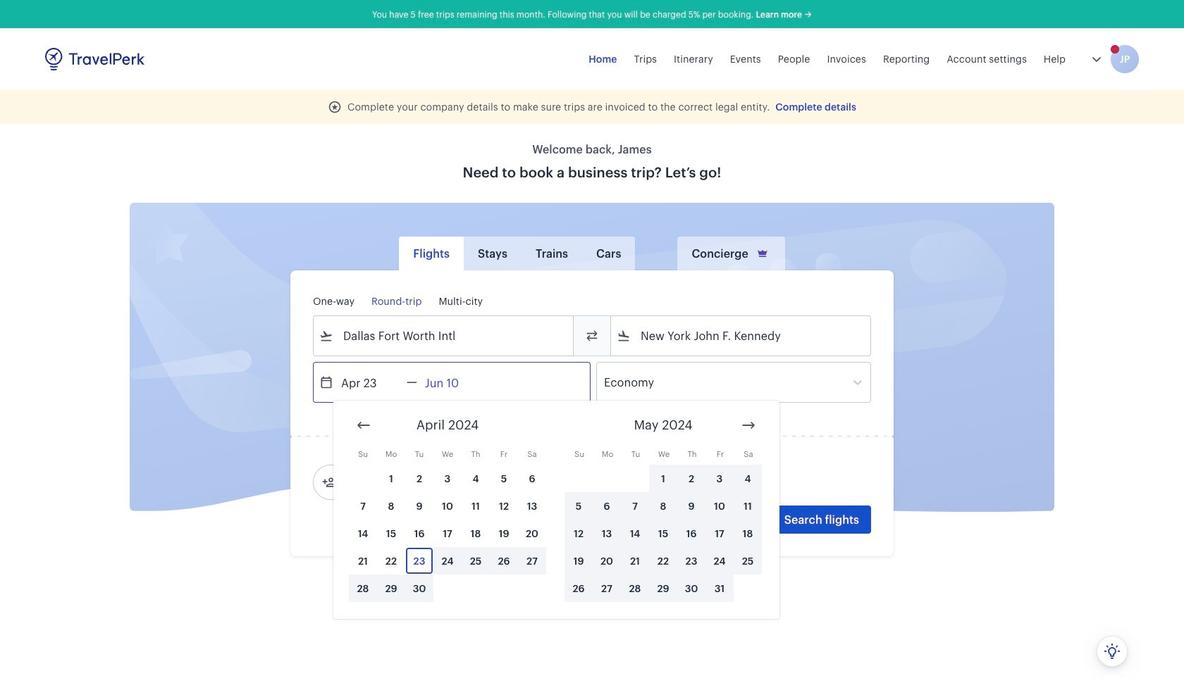 Task type: locate. For each thing, give the bounding box(es) containing it.
From search field
[[333, 325, 555, 348]]

move backward to switch to the previous month. image
[[355, 417, 372, 434]]

To search field
[[631, 325, 852, 348]]

Add first traveler search field
[[336, 472, 483, 494]]

Depart text field
[[333, 363, 407, 402]]



Task type: describe. For each thing, give the bounding box(es) containing it.
move forward to switch to the next month. image
[[740, 417, 757, 434]]

calendar application
[[333, 401, 1184, 630]]

Return text field
[[417, 363, 490, 402]]



